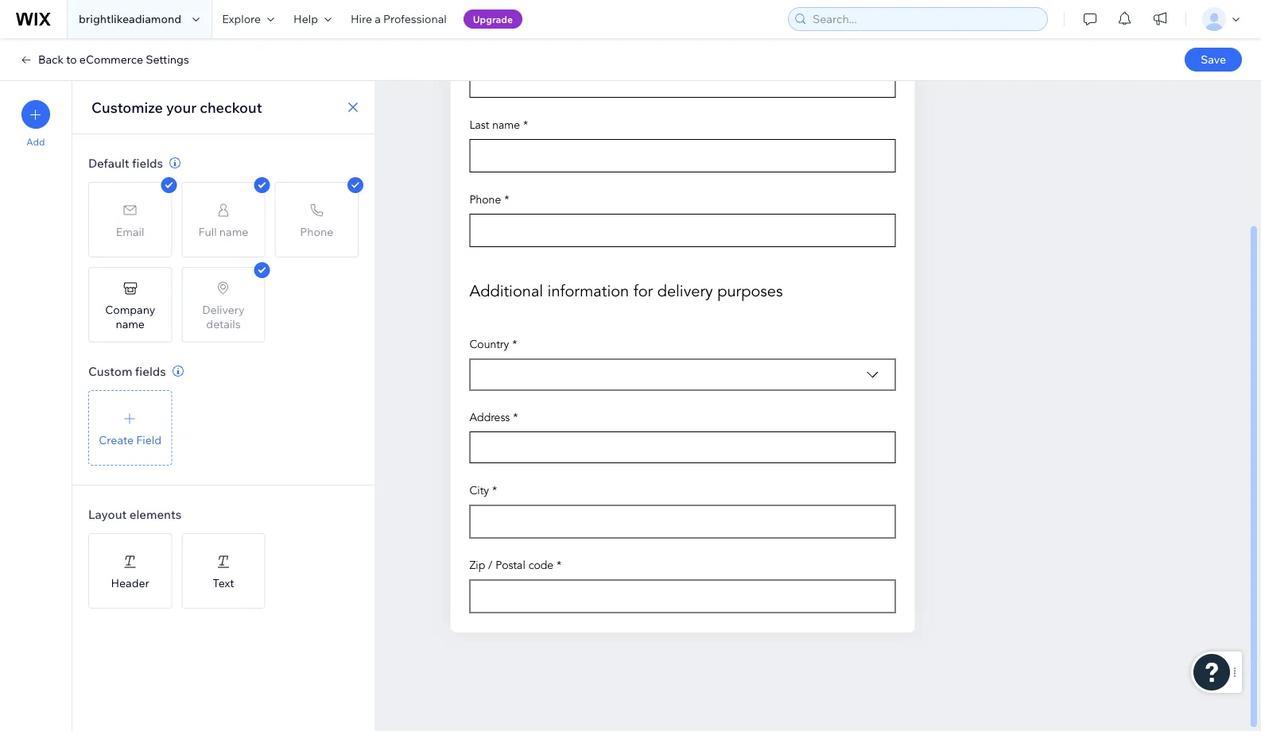 Task type: vqa. For each thing, say whether or not it's contained in the screenshot.
'Fusion' on the top left
no



Task type: locate. For each thing, give the bounding box(es) containing it.
help button
[[284, 0, 341, 38]]

layout
[[88, 507, 127, 522]]

customize your checkout
[[91, 98, 262, 116]]

back to ecommerce settings button
[[19, 52, 189, 67]]

a
[[375, 12, 381, 26]]

your
[[166, 98, 197, 116]]

save button
[[1185, 48, 1242, 72]]

hire a professional
[[351, 12, 447, 26]]

0 vertical spatial fields
[[132, 155, 163, 171]]

brightlikeadiamond
[[79, 12, 181, 26]]

fields right custom
[[135, 364, 166, 379]]

Search... field
[[808, 8, 1042, 30]]

text
[[213, 576, 234, 590]]

fields
[[132, 155, 163, 171], [135, 364, 166, 379]]

fields for default fields
[[132, 155, 163, 171]]

fields for custom fields
[[135, 364, 166, 379]]

upgrade
[[473, 13, 513, 25]]

checkout
[[200, 98, 262, 116]]

custom
[[88, 364, 132, 379]]

hire a professional link
[[341, 0, 456, 38]]

customize
[[91, 98, 163, 116]]

header
[[111, 576, 149, 590]]

create
[[99, 433, 134, 447]]

help
[[294, 12, 318, 26]]

company
[[105, 303, 155, 316]]

layout elements
[[88, 507, 182, 522]]

to
[[66, 52, 77, 66]]

elements
[[129, 507, 182, 522]]

ecommerce
[[79, 52, 143, 66]]

professional
[[383, 12, 447, 26]]

1 vertical spatial fields
[[135, 364, 166, 379]]

back
[[38, 52, 64, 66]]

fields right default
[[132, 155, 163, 171]]



Task type: describe. For each thing, give the bounding box(es) containing it.
hire
[[351, 12, 372, 26]]

upgrade button
[[463, 10, 522, 29]]

custom fields
[[88, 364, 166, 379]]

add button
[[21, 100, 50, 148]]

save
[[1201, 52, 1226, 66]]

back to ecommerce settings
[[38, 52, 189, 66]]

settings
[[146, 52, 189, 66]]

create field
[[99, 433, 161, 447]]

default fields
[[88, 155, 163, 171]]

create field button
[[88, 390, 172, 466]]

default
[[88, 155, 129, 171]]

field
[[136, 433, 161, 447]]

company name
[[105, 303, 155, 331]]

add
[[27, 136, 45, 148]]

name
[[116, 317, 145, 331]]

explore
[[222, 12, 261, 26]]



